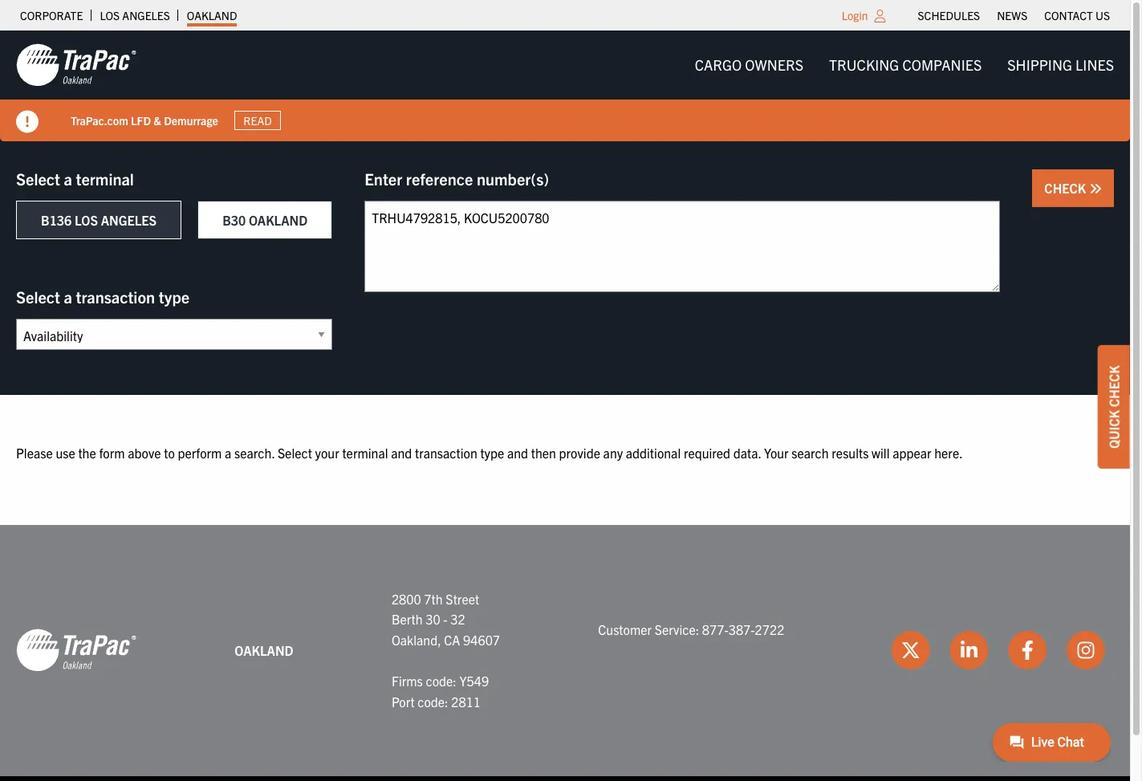 Task type: vqa. For each thing, say whether or not it's contained in the screenshot.
Oakland image in Footer
yes



Task type: locate. For each thing, give the bounding box(es) containing it.
terminal up b136 los angeles
[[76, 169, 134, 189]]

lfd
[[131, 113, 151, 127]]

quick check link
[[1099, 345, 1131, 468]]

menu bar containing schedules
[[910, 4, 1119, 27]]

877-
[[703, 622, 729, 638]]

and right your
[[391, 445, 412, 461]]

0 vertical spatial solid image
[[16, 111, 39, 133]]

code: up 2811
[[426, 673, 457, 689]]

code:
[[426, 673, 457, 689], [418, 694, 449, 710]]

a for terminal
[[64, 169, 72, 189]]

banner
[[0, 31, 1143, 141]]

solid image
[[16, 111, 39, 133], [1090, 182, 1103, 195]]

corporate link
[[20, 4, 83, 27]]

1 vertical spatial type
[[481, 445, 505, 461]]

cargo owners link
[[682, 49, 817, 81]]

read
[[244, 113, 272, 128]]

1 vertical spatial solid image
[[1090, 182, 1103, 195]]

b30
[[223, 212, 246, 228]]

angeles down select a terminal
[[101, 212, 157, 228]]

0 horizontal spatial los
[[75, 212, 98, 228]]

check inside check button
[[1045, 180, 1090, 196]]

1 vertical spatial transaction
[[415, 445, 478, 461]]

transaction
[[76, 287, 155, 307], [415, 445, 478, 461]]

cargo owners
[[695, 55, 804, 74]]

check
[[1045, 180, 1090, 196], [1107, 365, 1123, 407]]

oakland link
[[187, 4, 237, 27]]

1 vertical spatial los
[[75, 212, 98, 228]]

oakland,
[[392, 632, 441, 648]]

2722
[[755, 622, 785, 638]]

your
[[765, 445, 789, 461]]

please
[[16, 445, 53, 461]]

trucking
[[830, 55, 900, 74]]

form
[[99, 445, 125, 461]]

search
[[792, 445, 829, 461]]

oakland image
[[16, 43, 137, 88], [16, 628, 137, 673]]

los right b136
[[75, 212, 98, 228]]

lines
[[1076, 55, 1115, 74]]

select left your
[[278, 445, 312, 461]]

1 horizontal spatial and
[[508, 445, 528, 461]]

los angeles link
[[100, 4, 170, 27]]

angeles left oakland link
[[122, 8, 170, 22]]

0 vertical spatial a
[[64, 169, 72, 189]]

corporate
[[20, 8, 83, 22]]

0 vertical spatial type
[[159, 287, 190, 307]]

your
[[315, 445, 339, 461]]

select
[[16, 169, 60, 189], [16, 287, 60, 307], [278, 445, 312, 461]]

1 vertical spatial menu bar
[[682, 49, 1128, 81]]

0 horizontal spatial solid image
[[16, 111, 39, 133]]

and left then
[[508, 445, 528, 461]]

a down b136
[[64, 287, 72, 307]]

1 vertical spatial a
[[64, 287, 72, 307]]

30
[[426, 611, 441, 627]]

menu bar
[[910, 4, 1119, 27], [682, 49, 1128, 81]]

search.
[[235, 445, 275, 461]]

0 vertical spatial check
[[1045, 180, 1090, 196]]

shipping
[[1008, 55, 1073, 74]]

menu bar down light icon
[[682, 49, 1128, 81]]

here.
[[935, 445, 963, 461]]

to
[[164, 445, 175, 461]]

data.
[[734, 445, 762, 461]]

code: right port
[[418, 694, 449, 710]]

1 horizontal spatial type
[[481, 445, 505, 461]]

los
[[100, 8, 120, 22], [75, 212, 98, 228]]

0 horizontal spatial check
[[1045, 180, 1090, 196]]

perform
[[178, 445, 222, 461]]

1 vertical spatial terminal
[[342, 445, 388, 461]]

a for transaction
[[64, 287, 72, 307]]

berth
[[392, 611, 423, 627]]

select down b136
[[16, 287, 60, 307]]

menu bar up shipping
[[910, 4, 1119, 27]]

1 vertical spatial select
[[16, 287, 60, 307]]

firms
[[392, 673, 423, 689]]

check button
[[1033, 169, 1115, 207]]

1 horizontal spatial terminal
[[342, 445, 388, 461]]

above
[[128, 445, 161, 461]]

1 horizontal spatial solid image
[[1090, 182, 1103, 195]]

0 horizontal spatial and
[[391, 445, 412, 461]]

0 vertical spatial transaction
[[76, 287, 155, 307]]

street
[[446, 591, 480, 607]]

demurrage
[[164, 113, 218, 127]]

los right corporate link
[[100, 8, 120, 22]]

type
[[159, 287, 190, 307], [481, 445, 505, 461]]

select a terminal
[[16, 169, 134, 189]]

angeles
[[122, 8, 170, 22], [101, 212, 157, 228]]

1 oakland image from the top
[[16, 43, 137, 88]]

0 vertical spatial los
[[100, 8, 120, 22]]

2 vertical spatial a
[[225, 445, 232, 461]]

customer
[[599, 622, 652, 638]]

us
[[1096, 8, 1111, 22]]

terminal right your
[[342, 445, 388, 461]]

0 vertical spatial select
[[16, 169, 60, 189]]

footer containing 2800 7th street
[[0, 525, 1131, 781]]

select for select a terminal
[[16, 169, 60, 189]]

1 vertical spatial check
[[1107, 365, 1123, 407]]

the
[[78, 445, 96, 461]]

footer
[[0, 525, 1131, 781]]

trapac.com lfd & demurrage
[[71, 113, 218, 127]]

terminal
[[76, 169, 134, 189], [342, 445, 388, 461]]

0 vertical spatial menu bar
[[910, 4, 1119, 27]]

1 vertical spatial oakland image
[[16, 628, 137, 673]]

firms code:  y549 port code:  2811
[[392, 673, 489, 710]]

required
[[684, 445, 731, 461]]

a up b136
[[64, 169, 72, 189]]

select for select a transaction type
[[16, 287, 60, 307]]

2 vertical spatial oakland
[[235, 642, 294, 658]]

and
[[391, 445, 412, 461], [508, 445, 528, 461]]

2 oakland image from the top
[[16, 628, 137, 673]]

a
[[64, 169, 72, 189], [64, 287, 72, 307], [225, 445, 232, 461]]

oakland
[[187, 8, 237, 22], [249, 212, 308, 228], [235, 642, 294, 658]]

shipping lines
[[1008, 55, 1115, 74]]

enter
[[365, 169, 403, 189]]

news
[[998, 8, 1028, 22]]

1 horizontal spatial check
[[1107, 365, 1123, 407]]

schedules link
[[918, 4, 981, 27]]

0 horizontal spatial terminal
[[76, 169, 134, 189]]

0 vertical spatial oakland image
[[16, 43, 137, 88]]

results
[[832, 445, 869, 461]]

2811
[[452, 694, 481, 710]]

select up b136
[[16, 169, 60, 189]]

banner containing cargo owners
[[0, 31, 1143, 141]]

trucking companies link
[[817, 49, 995, 81]]

solid image inside banner
[[16, 111, 39, 133]]

a left search.
[[225, 445, 232, 461]]



Task type: describe. For each thing, give the bounding box(es) containing it.
provide
[[559, 445, 601, 461]]

trapac.com
[[71, 113, 128, 127]]

news link
[[998, 4, 1028, 27]]

read link
[[234, 111, 281, 130]]

0 vertical spatial code:
[[426, 673, 457, 689]]

then
[[531, 445, 556, 461]]

0 vertical spatial angeles
[[122, 8, 170, 22]]

login link
[[842, 8, 869, 22]]

1 and from the left
[[391, 445, 412, 461]]

port
[[392, 694, 415, 710]]

2800 7th street berth 30 - 32 oakland, ca 94607
[[392, 591, 500, 648]]

contact us link
[[1045, 4, 1111, 27]]

any
[[604, 445, 623, 461]]

y549
[[460, 673, 489, 689]]

7th
[[424, 591, 443, 607]]

0 horizontal spatial transaction
[[76, 287, 155, 307]]

94607
[[463, 632, 500, 648]]

companies
[[903, 55, 982, 74]]

1 vertical spatial angeles
[[101, 212, 157, 228]]

Enter reference number(s) text field
[[365, 201, 1001, 292]]

please use the form above to perform a search. select your terminal and transaction type and then provide any additional required data. your search results will appear here.
[[16, 445, 963, 461]]

service:
[[655, 622, 700, 638]]

select a transaction type
[[16, 287, 190, 307]]

0 vertical spatial terminal
[[76, 169, 134, 189]]

32
[[451, 611, 466, 627]]

contact
[[1045, 8, 1094, 22]]

1 horizontal spatial los
[[100, 8, 120, 22]]

appear
[[893, 445, 932, 461]]

cargo
[[695, 55, 742, 74]]

shipping lines link
[[995, 49, 1128, 81]]

1 horizontal spatial transaction
[[415, 445, 478, 461]]

-
[[444, 611, 448, 627]]

owners
[[746, 55, 804, 74]]

b30 oakland
[[223, 212, 308, 228]]

&
[[154, 113, 161, 127]]

b136
[[41, 212, 72, 228]]

2 vertical spatial select
[[278, 445, 312, 461]]

solid image inside check button
[[1090, 182, 1103, 195]]

2800
[[392, 591, 421, 607]]

1 vertical spatial code:
[[418, 694, 449, 710]]

will
[[872, 445, 890, 461]]

schedules
[[918, 8, 981, 22]]

menu bar containing cargo owners
[[682, 49, 1128, 81]]

b136 los angeles
[[41, 212, 157, 228]]

contact us
[[1045, 8, 1111, 22]]

quick check
[[1107, 365, 1123, 448]]

number(s)
[[477, 169, 549, 189]]

trucking companies
[[830, 55, 982, 74]]

0 vertical spatial oakland
[[187, 8, 237, 22]]

login
[[842, 8, 869, 22]]

check inside quick check link
[[1107, 365, 1123, 407]]

reference
[[406, 169, 473, 189]]

enter reference number(s)
[[365, 169, 549, 189]]

customer service: 877-387-2722
[[599, 622, 785, 638]]

additional
[[626, 445, 681, 461]]

2 and from the left
[[508, 445, 528, 461]]

ca
[[444, 632, 461, 648]]

quick
[[1107, 410, 1123, 448]]

387-
[[729, 622, 755, 638]]

use
[[56, 445, 75, 461]]

los angeles
[[100, 8, 170, 22]]

light image
[[875, 10, 886, 22]]

1 vertical spatial oakland
[[249, 212, 308, 228]]

0 horizontal spatial type
[[159, 287, 190, 307]]



